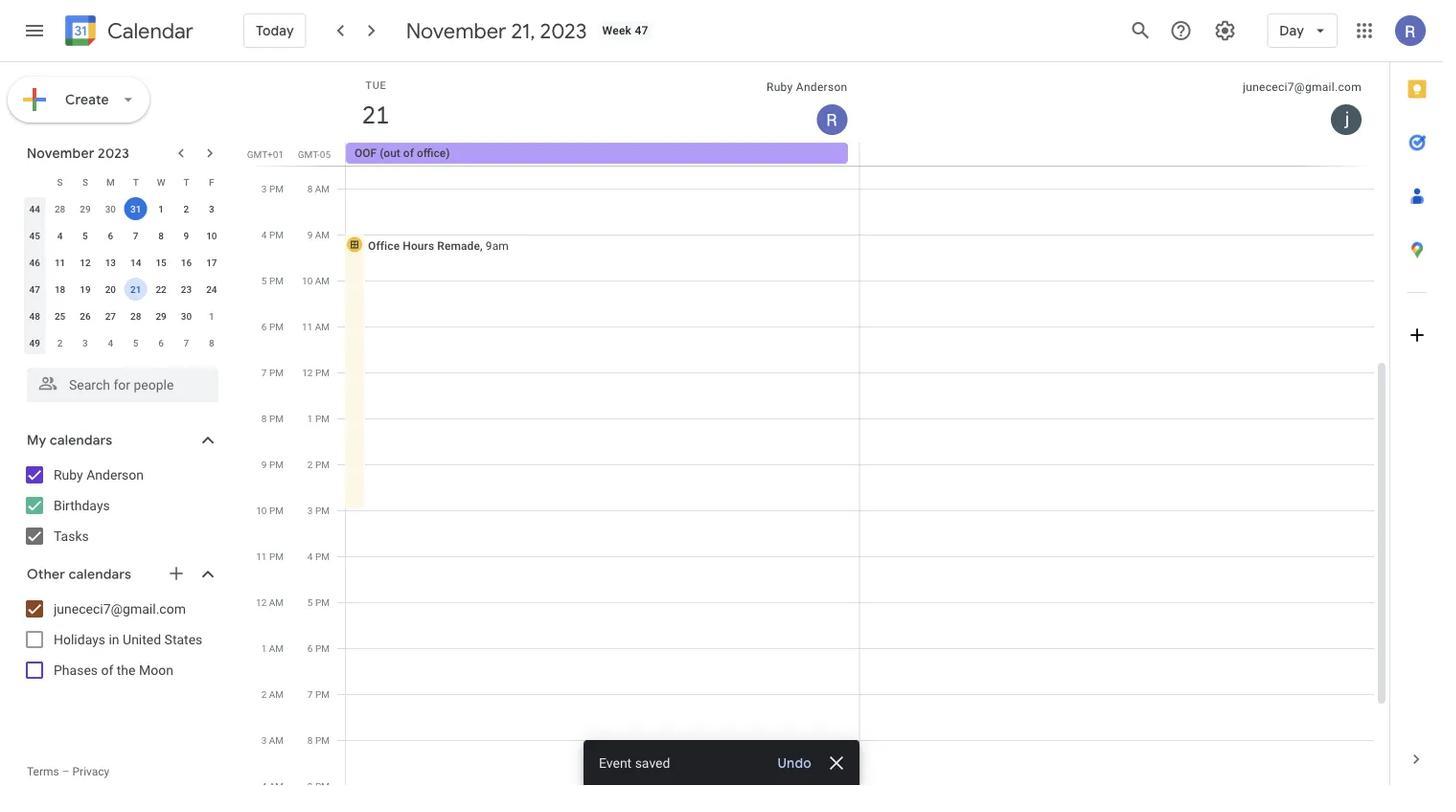 Task type: vqa. For each thing, say whether or not it's contained in the screenshot.


Task type: describe. For each thing, give the bounding box(es) containing it.
calendars for my calendars
[[50, 432, 112, 449]]

w
[[157, 176, 165, 188]]

30 for october 30 element
[[105, 203, 116, 215]]

3 am
[[261, 735, 284, 747]]

21 cell
[[123, 276, 148, 303]]

19
[[80, 284, 91, 295]]

5 right december 4 element
[[133, 337, 139, 349]]

row containing s
[[22, 169, 224, 195]]

states
[[164, 632, 203, 648]]

11 element
[[48, 251, 71, 274]]

december 3 element
[[74, 332, 97, 355]]

46
[[29, 257, 40, 268]]

15 element
[[150, 251, 173, 274]]

31 cell
[[123, 195, 148, 222]]

21 inside column header
[[361, 99, 388, 131]]

7 right 2 am on the left of the page
[[307, 689, 313, 701]]

pm down 9 pm
[[269, 505, 284, 517]]

day button
[[1267, 8, 1338, 54]]

calendar
[[107, 18, 193, 45]]

my
[[27, 432, 46, 449]]

pm left 1 pm
[[269, 413, 284, 425]]

2 s from the left
[[82, 176, 88, 188]]

2 t from the left
[[183, 176, 189, 188]]

1 vertical spatial 8 pm
[[307, 735, 330, 747]]

12 element
[[74, 251, 97, 274]]

holidays in united states
[[54, 632, 203, 648]]

2 am
[[261, 689, 284, 701]]

9 for 9
[[184, 230, 189, 241]]

calendars for other calendars
[[69, 566, 131, 584]]

1 s from the left
[[57, 176, 63, 188]]

30 for 30 element
[[181, 310, 192, 322]]

december 6 element
[[150, 332, 173, 355]]

22
[[156, 284, 166, 295]]

office)
[[417, 147, 450, 160]]

12 for 12 am
[[256, 597, 267, 609]]

privacy
[[72, 766, 110, 779]]

10 for 10
[[206, 230, 217, 241]]

ruby inside the 21 column header
[[767, 80, 793, 94]]

6 up 13 element
[[108, 230, 113, 241]]

row containing 47
[[22, 276, 224, 303]]

today
[[256, 22, 294, 39]]

remade
[[437, 239, 480, 253]]

9 am
[[307, 229, 330, 241]]

1 horizontal spatial 4 pm
[[307, 551, 330, 563]]

8 right 3 am at the left bottom of page
[[307, 735, 313, 747]]

row containing 48
[[22, 303, 224, 330]]

–
[[62, 766, 70, 779]]

undo
[[778, 755, 812, 772]]

9am
[[486, 239, 509, 253]]

48
[[29, 310, 40, 322]]

21 inside "element"
[[130, 284, 141, 295]]

today button
[[243, 8, 306, 54]]

1 t from the left
[[133, 176, 139, 188]]

gmt-
[[298, 149, 320, 160]]

18
[[55, 284, 65, 295]]

27
[[105, 310, 116, 322]]

event saved
[[599, 756, 670, 771]]

of inside button
[[403, 147, 414, 160]]

12 pm
[[302, 367, 330, 379]]

am for 1 am
[[269, 643, 284, 655]]

1 pm
[[307, 413, 330, 425]]

my calendars
[[27, 432, 112, 449]]

7 down 31 cell
[[133, 230, 139, 241]]

3 down gmt+01
[[261, 183, 267, 195]]

december 8 element
[[200, 332, 223, 355]]

49
[[29, 337, 40, 349]]

pm right 3 am at the left bottom of page
[[315, 735, 330, 747]]

am for 10 am
[[315, 275, 330, 287]]

pm right '11 pm'
[[315, 551, 330, 563]]

other calendars list
[[4, 594, 238, 686]]

11 am
[[302, 321, 330, 333]]

november for november 21, 2023
[[406, 17, 506, 44]]

ruby anderson inside my calendars list
[[54, 467, 144, 483]]

10 element
[[200, 224, 223, 247]]

1 for 1 pm
[[307, 413, 313, 425]]

27 element
[[99, 305, 122, 328]]

,
[[480, 239, 483, 253]]

1 horizontal spatial 7 pm
[[307, 689, 330, 701]]

row containing 44
[[22, 195, 224, 222]]

am for 2 am
[[269, 689, 284, 701]]

gmt+01
[[247, 149, 284, 160]]

10 pm
[[256, 505, 284, 517]]

47 inside row
[[29, 284, 40, 295]]

9 for 9 am
[[307, 229, 313, 241]]

am for 3 am
[[269, 735, 284, 747]]

14
[[130, 257, 141, 268]]

12 am
[[256, 597, 284, 609]]

december 4 element
[[99, 332, 122, 355]]

(out
[[380, 147, 400, 160]]

pm left 9 am
[[269, 229, 284, 241]]

13 element
[[99, 251, 122, 274]]

week
[[602, 24, 632, 37]]

gmt-05
[[298, 149, 331, 160]]

9 for 9 pm
[[261, 459, 267, 471]]

day
[[1280, 22, 1304, 39]]

5 left "10 am" on the left
[[261, 275, 267, 287]]

1 vertical spatial 6 pm
[[307, 643, 330, 655]]

tuesday, november 21 element
[[354, 93, 398, 137]]

10 am
[[302, 275, 330, 287]]

create button
[[8, 77, 149, 123]]

october 29 element
[[74, 197, 97, 220]]

other calendars button
[[4, 560, 238, 590]]

november 2023
[[27, 145, 129, 162]]

11 for 11 pm
[[256, 551, 267, 563]]

office
[[368, 239, 400, 253]]

ruby inside my calendars list
[[54, 467, 83, 483]]

december 2 element
[[48, 332, 71, 355]]

pm left 2 pm
[[269, 459, 284, 471]]

0 horizontal spatial 7 pm
[[261, 367, 284, 379]]

am for 9 am
[[315, 229, 330, 241]]

29 element
[[150, 305, 173, 328]]

saved
[[635, 756, 670, 771]]

november 21, 2023
[[406, 17, 587, 44]]

anderson inside the 21 column header
[[796, 80, 848, 94]]

pm up 1 pm
[[315, 367, 330, 379]]

23
[[181, 284, 192, 295]]

in
[[109, 632, 119, 648]]

8 am
[[307, 183, 330, 195]]

december 7 element
[[175, 332, 198, 355]]

office hours remade , 9am
[[368, 239, 509, 253]]

18 element
[[48, 278, 71, 301]]

other
[[27, 566, 65, 584]]

7 left december 8 element
[[184, 337, 189, 349]]

pm left the 11 am
[[269, 321, 284, 333]]

24
[[206, 284, 217, 295]]

tue
[[365, 79, 387, 91]]

23 element
[[175, 278, 198, 301]]

event
[[599, 756, 632, 771]]

row containing 45
[[22, 222, 224, 249]]

21 column header
[[346, 62, 860, 143]]

october 31, today element
[[124, 197, 147, 220]]

am for 11 am
[[315, 321, 330, 333]]

other calendars
[[27, 566, 131, 584]]

december 1 element
[[200, 305, 223, 328]]

5 down october 29 element
[[83, 230, 88, 241]]

december 5 element
[[124, 332, 147, 355]]

22 element
[[150, 278, 173, 301]]

1 am
[[261, 643, 284, 655]]



Task type: locate. For each thing, give the bounding box(es) containing it.
4 pm
[[261, 229, 284, 241], [307, 551, 330, 563]]

12 down the 11 am
[[302, 367, 313, 379]]

6 row from the top
[[22, 303, 224, 330]]

1 horizontal spatial 2023
[[540, 17, 587, 44]]

hours
[[403, 239, 434, 253]]

2 vertical spatial 11
[[256, 551, 267, 563]]

privacy link
[[72, 766, 110, 779]]

29
[[80, 203, 91, 215], [156, 310, 166, 322]]

9
[[307, 229, 313, 241], [184, 230, 189, 241], [261, 459, 267, 471]]

3
[[261, 183, 267, 195], [209, 203, 214, 215], [83, 337, 88, 349], [307, 505, 313, 517], [261, 735, 267, 747]]

phases of the moon
[[54, 663, 173, 678]]

am for 12 am
[[269, 597, 284, 609]]

1 row from the top
[[22, 169, 224, 195]]

0 horizontal spatial 4 pm
[[261, 229, 284, 241]]

2 vertical spatial 12
[[256, 597, 267, 609]]

1 vertical spatial calendars
[[69, 566, 131, 584]]

pm right the 1 am
[[315, 643, 330, 655]]

1 vertical spatial ruby anderson
[[54, 467, 144, 483]]

ruby
[[767, 80, 793, 94], [54, 467, 83, 483]]

row group containing 44
[[22, 195, 224, 356]]

9 pm
[[261, 459, 284, 471]]

0 horizontal spatial junececi7@gmail.com
[[54, 601, 186, 617]]

0 vertical spatial 4 pm
[[261, 229, 284, 241]]

2 horizontal spatial 11
[[302, 321, 313, 333]]

0 horizontal spatial ruby anderson
[[54, 467, 144, 483]]

1 vertical spatial ruby
[[54, 467, 83, 483]]

pm up 2 pm
[[315, 413, 330, 425]]

s up october 28 element at the left
[[57, 176, 63, 188]]

0 vertical spatial junececi7@gmail.com
[[1243, 80, 1362, 94]]

0 horizontal spatial 3 pm
[[261, 183, 284, 195]]

1 vertical spatial 2023
[[98, 145, 129, 162]]

undo button
[[770, 754, 819, 773]]

1 horizontal spatial ruby
[[767, 80, 793, 94]]

add other calendars image
[[167, 564, 186, 584]]

anderson
[[796, 80, 848, 94], [86, 467, 144, 483]]

pm down 1 pm
[[315, 459, 330, 471]]

7
[[133, 230, 139, 241], [184, 337, 189, 349], [261, 367, 267, 379], [307, 689, 313, 701]]

pm down 2 pm
[[315, 505, 330, 517]]

0 vertical spatial anderson
[[796, 80, 848, 94]]

0 horizontal spatial of
[[101, 663, 113, 678]]

1 vertical spatial 10
[[302, 275, 313, 287]]

2 pm
[[307, 459, 330, 471]]

4 row from the top
[[22, 249, 224, 276]]

october 30 element
[[99, 197, 122, 220]]

moon
[[139, 663, 173, 678]]

oof
[[355, 147, 377, 160]]

31
[[130, 203, 141, 215]]

0 vertical spatial 7 pm
[[261, 367, 284, 379]]

20 element
[[99, 278, 122, 301]]

0 horizontal spatial 28
[[55, 203, 65, 215]]

6
[[108, 230, 113, 241], [261, 321, 267, 333], [158, 337, 164, 349], [307, 643, 313, 655]]

4
[[261, 229, 267, 241], [57, 230, 63, 241], [108, 337, 113, 349], [307, 551, 313, 563]]

13
[[105, 257, 116, 268]]

26
[[80, 310, 91, 322]]

0 vertical spatial 2023
[[540, 17, 587, 44]]

17
[[206, 257, 217, 268]]

2 left the december 3 element
[[57, 337, 63, 349]]

28 for october 28 element at the left
[[55, 203, 65, 215]]

m
[[106, 176, 115, 188]]

0 vertical spatial 11
[[55, 257, 65, 268]]

oof (out of office)
[[355, 147, 450, 160]]

pm right 12 am
[[315, 597, 330, 609]]

15
[[156, 257, 166, 268]]

16 element
[[175, 251, 198, 274]]

29 for october 29 element
[[80, 203, 91, 215]]

0 horizontal spatial november
[[27, 145, 94, 162]]

s left m
[[82, 176, 88, 188]]

am down 9 am
[[315, 275, 330, 287]]

row group
[[22, 195, 224, 356]]

5
[[83, 230, 88, 241], [261, 275, 267, 287], [133, 337, 139, 349], [307, 597, 313, 609]]

1 horizontal spatial t
[[183, 176, 189, 188]]

1 vertical spatial 12
[[302, 367, 313, 379]]

0 horizontal spatial t
[[133, 176, 139, 188]]

phases
[[54, 663, 98, 678]]

1 horizontal spatial 5 pm
[[307, 597, 330, 609]]

pm right 2 am on the left of the page
[[315, 689, 330, 701]]

1 horizontal spatial november
[[406, 17, 506, 44]]

tab list
[[1390, 62, 1443, 733]]

1 horizontal spatial 12
[[256, 597, 267, 609]]

0 vertical spatial 29
[[80, 203, 91, 215]]

0 vertical spatial 12
[[80, 257, 91, 268]]

1 horizontal spatial junececi7@gmail.com
[[1243, 80, 1362, 94]]

9 inside row group
[[184, 230, 189, 241]]

1 vertical spatial 7 pm
[[307, 689, 330, 701]]

9 up "10 am" on the left
[[307, 229, 313, 241]]

1 for 1 am
[[261, 643, 267, 655]]

am down 05
[[315, 183, 330, 195]]

0 vertical spatial ruby
[[767, 80, 793, 94]]

8 up 15 element
[[158, 230, 164, 241]]

1 horizontal spatial 6 pm
[[307, 643, 330, 655]]

4 right the december 3 element
[[108, 337, 113, 349]]

5 right 12 am
[[307, 597, 313, 609]]

junececi7@gmail.com inside other calendars list
[[54, 601, 186, 617]]

16
[[181, 257, 192, 268]]

november
[[406, 17, 506, 44], [27, 145, 94, 162]]

am down 2 am on the left of the page
[[269, 735, 284, 747]]

9 up 10 pm
[[261, 459, 267, 471]]

tue 21
[[361, 79, 388, 131]]

ruby anderson up oof (out of office) row
[[767, 80, 848, 94]]

None search field
[[0, 360, 238, 402]]

pm down gmt+01
[[269, 183, 284, 195]]

junececi7@gmail.com down day dropdown button
[[1243, 80, 1362, 94]]

2023 up m
[[98, 145, 129, 162]]

8 pm right 3 am at the left bottom of page
[[307, 735, 330, 747]]

21 element
[[124, 278, 147, 301]]

holidays
[[54, 632, 105, 648]]

30 element
[[175, 305, 198, 328]]

1 horizontal spatial 30
[[181, 310, 192, 322]]

terms – privacy
[[27, 766, 110, 779]]

united
[[123, 632, 161, 648]]

14 element
[[124, 251, 147, 274]]

5 row from the top
[[22, 276, 224, 303]]

10
[[206, 230, 217, 241], [302, 275, 313, 287], [256, 505, 267, 517]]

3 down 2 am on the left of the page
[[261, 735, 267, 747]]

0 horizontal spatial 11
[[55, 257, 65, 268]]

1 horizontal spatial 29
[[156, 310, 166, 322]]

create
[[65, 91, 109, 108]]

0 horizontal spatial s
[[57, 176, 63, 188]]

1 vertical spatial 5 pm
[[307, 597, 330, 609]]

8 pm
[[261, 413, 284, 425], [307, 735, 330, 747]]

row group inside november 2023 grid
[[22, 195, 224, 356]]

Search for people text field
[[38, 368, 207, 402]]

19 element
[[74, 278, 97, 301]]

3 pm down gmt+01
[[261, 183, 284, 195]]

10 up 17 at left top
[[206, 230, 217, 241]]

0 horizontal spatial anderson
[[86, 467, 144, 483]]

7 row from the top
[[22, 330, 224, 356]]

row containing 49
[[22, 330, 224, 356]]

3 right 10 pm
[[307, 505, 313, 517]]

2023 right 21,
[[540, 17, 587, 44]]

5 pm left "10 am" on the left
[[261, 275, 284, 287]]

25
[[55, 310, 65, 322]]

1 horizontal spatial 9
[[261, 459, 267, 471]]

0 vertical spatial 30
[[105, 203, 116, 215]]

20
[[105, 284, 116, 295]]

28
[[55, 203, 65, 215], [130, 310, 141, 322]]

1 down the 12 pm at top left
[[307, 413, 313, 425]]

28 for 28 element
[[130, 310, 141, 322]]

2 for 2 pm
[[307, 459, 313, 471]]

0 horizontal spatial 2023
[[98, 145, 129, 162]]

10 for 10 am
[[302, 275, 313, 287]]

8 down gmt-
[[307, 183, 313, 195]]

4 right 45
[[57, 230, 63, 241]]

1 right 30 element
[[209, 310, 214, 322]]

0 vertical spatial 28
[[55, 203, 65, 215]]

am
[[315, 183, 330, 195], [315, 229, 330, 241], [315, 275, 330, 287], [315, 321, 330, 333], [269, 597, 284, 609], [269, 643, 284, 655], [269, 689, 284, 701], [269, 735, 284, 747]]

anderson down my calendars dropdown button
[[86, 467, 144, 483]]

6 pm right the 1 am
[[307, 643, 330, 655]]

pm left the 12 pm at top left
[[269, 367, 284, 379]]

2 horizontal spatial 12
[[302, 367, 313, 379]]

main drawer image
[[23, 19, 46, 42]]

6 left the 11 am
[[261, 321, 267, 333]]

terms
[[27, 766, 59, 779]]

21 right 20 element
[[130, 284, 141, 295]]

1 vertical spatial 47
[[29, 284, 40, 295]]

28 right 27 element
[[130, 310, 141, 322]]

6 inside december 6 element
[[158, 337, 164, 349]]

row containing 46
[[22, 249, 224, 276]]

0 vertical spatial 8 pm
[[261, 413, 284, 425]]

7 pm
[[261, 367, 284, 379], [307, 689, 330, 701]]

2 vertical spatial 10
[[256, 505, 267, 517]]

row
[[22, 169, 224, 195], [22, 195, 224, 222], [22, 222, 224, 249], [22, 249, 224, 276], [22, 276, 224, 303], [22, 303, 224, 330], [22, 330, 224, 356]]

1 vertical spatial 4 pm
[[307, 551, 330, 563]]

7 pm right 2 am on the left of the page
[[307, 689, 330, 701]]

29 right october 28 element at the left
[[80, 203, 91, 215]]

10 for 10 pm
[[256, 505, 267, 517]]

0 horizontal spatial 21
[[130, 284, 141, 295]]

1 right 31 cell
[[158, 203, 164, 215]]

25 element
[[48, 305, 71, 328]]

1 horizontal spatial 21
[[361, 99, 388, 131]]

7 left the 12 pm at top left
[[261, 367, 267, 379]]

terms link
[[27, 766, 59, 779]]

47 left "18"
[[29, 284, 40, 295]]

05
[[320, 149, 331, 160]]

0 horizontal spatial 6 pm
[[261, 321, 284, 333]]

1 horizontal spatial 8 pm
[[307, 735, 330, 747]]

8 pm left 1 pm
[[261, 413, 284, 425]]

8 up 9 pm
[[261, 413, 267, 425]]

0 horizontal spatial 29
[[80, 203, 91, 215]]

0 vertical spatial 10
[[206, 230, 217, 241]]

11 up 12 am
[[256, 551, 267, 563]]

2023
[[540, 17, 587, 44], [98, 145, 129, 162]]

2 row from the top
[[22, 195, 224, 222]]

of right (out
[[403, 147, 414, 160]]

week 47
[[602, 24, 648, 37]]

3 down f at the left top
[[209, 203, 214, 215]]

1 horizontal spatial anderson
[[796, 80, 848, 94]]

12 for 12 pm
[[302, 367, 313, 379]]

1 vertical spatial 30
[[181, 310, 192, 322]]

0 horizontal spatial 12
[[80, 257, 91, 268]]

11 down "10 am" on the left
[[302, 321, 313, 333]]

0 vertical spatial 47
[[635, 24, 648, 37]]

0 vertical spatial of
[[403, 147, 414, 160]]

21 grid
[[245, 62, 1390, 787]]

pm down 10 pm
[[269, 551, 284, 563]]

0 horizontal spatial ruby
[[54, 467, 83, 483]]

calendars right my
[[50, 432, 112, 449]]

birthdays
[[54, 498, 110, 514]]

anderson inside my calendars list
[[86, 467, 144, 483]]

2 for december 2 element
[[57, 337, 63, 349]]

of
[[403, 147, 414, 160], [101, 663, 113, 678]]

11 for 11 am
[[302, 321, 313, 333]]

28 element
[[124, 305, 147, 328]]

am up 3 am at the left bottom of page
[[269, 689, 284, 701]]

anderson up oof (out of office) row
[[796, 80, 848, 94]]

1 horizontal spatial 10
[[256, 505, 267, 517]]

0 vertical spatial 5 pm
[[261, 275, 284, 287]]

0 horizontal spatial 10
[[206, 230, 217, 241]]

settings menu image
[[1213, 19, 1236, 42]]

0 horizontal spatial 5 pm
[[261, 275, 284, 287]]

29 right 28 element
[[156, 310, 166, 322]]

2 horizontal spatial 10
[[302, 275, 313, 287]]

2 right 9 pm
[[307, 459, 313, 471]]

my calendars list
[[4, 460, 238, 552]]

3 row from the top
[[22, 222, 224, 249]]

11 right 46
[[55, 257, 65, 268]]

0 horizontal spatial 8 pm
[[261, 413, 284, 425]]

1 horizontal spatial ruby anderson
[[767, 80, 848, 94]]

8 right december 7 element
[[209, 337, 214, 349]]

ruby anderson inside the 21 column header
[[767, 80, 848, 94]]

12 for 12
[[80, 257, 91, 268]]

4 pm right '11 pm'
[[307, 551, 330, 563]]

3 left december 4 element
[[83, 337, 88, 349]]

1 horizontal spatial 47
[[635, 24, 648, 37]]

0 horizontal spatial 47
[[29, 284, 40, 295]]

30
[[105, 203, 116, 215], [181, 310, 192, 322]]

oof (out of office) button
[[346, 143, 848, 164]]

1 vertical spatial november
[[27, 145, 94, 162]]

0 vertical spatial 3 pm
[[261, 183, 284, 195]]

october 28 element
[[48, 197, 71, 220]]

am for 8 am
[[315, 183, 330, 195]]

november left 21,
[[406, 17, 506, 44]]

5 pm right 12 am
[[307, 597, 330, 609]]

6 right december 5 element
[[158, 337, 164, 349]]

junececi7@gmail.com
[[1243, 80, 1362, 94], [54, 601, 186, 617]]

0 vertical spatial 21
[[361, 99, 388, 131]]

29 for 29 element
[[156, 310, 166, 322]]

3 pm down 2 pm
[[307, 505, 330, 517]]

30 right 29 element
[[181, 310, 192, 322]]

21,
[[511, 17, 535, 44]]

6 right the 1 am
[[307, 643, 313, 655]]

6 pm
[[261, 321, 284, 333], [307, 643, 330, 655]]

4 pm left 9 am
[[261, 229, 284, 241]]

6 pm left the 11 am
[[261, 321, 284, 333]]

26 element
[[74, 305, 97, 328]]

0 vertical spatial ruby anderson
[[767, 80, 848, 94]]

oof (out of office) row
[[337, 143, 1390, 166]]

47
[[635, 24, 648, 37], [29, 284, 40, 295]]

12 right 11 "element"
[[80, 257, 91, 268]]

2 for 2 am
[[261, 689, 267, 701]]

0 vertical spatial november
[[406, 17, 506, 44]]

1 horizontal spatial 28
[[130, 310, 141, 322]]

the
[[117, 663, 136, 678]]

1 horizontal spatial 3 pm
[[307, 505, 330, 517]]

november 2023 grid
[[18, 169, 224, 356]]

1 vertical spatial 3 pm
[[307, 505, 330, 517]]

november for november 2023
[[27, 145, 94, 162]]

0 vertical spatial calendars
[[50, 432, 112, 449]]

44
[[29, 203, 40, 215]]

0 vertical spatial 6 pm
[[261, 321, 284, 333]]

pm left "10 am" on the left
[[269, 275, 284, 287]]

junececi7@gmail.com up in at the left
[[54, 601, 186, 617]]

2 horizontal spatial 9
[[307, 229, 313, 241]]

1 vertical spatial 21
[[130, 284, 141, 295]]

s
[[57, 176, 63, 188], [82, 176, 88, 188]]

1 down 12 am
[[261, 643, 267, 655]]

10 up the 11 am
[[302, 275, 313, 287]]

11 for 11
[[55, 257, 65, 268]]

ruby anderson up birthdays
[[54, 467, 144, 483]]

9 left 10 element
[[184, 230, 189, 241]]

t
[[133, 176, 139, 188], [183, 176, 189, 188]]

45
[[29, 230, 40, 241]]

12 down '11 pm'
[[256, 597, 267, 609]]

1 horizontal spatial s
[[82, 176, 88, 188]]

am up 2 am on the left of the page
[[269, 643, 284, 655]]

1 vertical spatial junececi7@gmail.com
[[54, 601, 186, 617]]

calendars down tasks
[[69, 566, 131, 584]]

1 vertical spatial 28
[[130, 310, 141, 322]]

1 vertical spatial anderson
[[86, 467, 144, 483]]

my calendars button
[[4, 425, 238, 456]]

11
[[55, 257, 65, 268], [302, 321, 313, 333], [256, 551, 267, 563]]

1 vertical spatial of
[[101, 663, 113, 678]]

11 pm
[[256, 551, 284, 563]]

0 horizontal spatial 30
[[105, 203, 116, 215]]

12 inside row
[[80, 257, 91, 268]]

1 for december 1 element
[[209, 310, 214, 322]]

3 pm
[[261, 183, 284, 195], [307, 505, 330, 517]]

0 horizontal spatial 9
[[184, 230, 189, 241]]

am down 8 am
[[315, 229, 330, 241]]

calendar heading
[[103, 18, 193, 45]]

2 inside december 2 element
[[57, 337, 63, 349]]

1 horizontal spatial 11
[[256, 551, 267, 563]]

7 pm left the 12 pm at top left
[[261, 367, 284, 379]]

1 vertical spatial 29
[[156, 310, 166, 322]]

1 horizontal spatial of
[[403, 147, 414, 160]]

tasks
[[54, 528, 89, 544]]

of left the
[[101, 663, 113, 678]]

4 right 10 element
[[261, 229, 267, 241]]

junececi7@gmail.com inside 21 grid
[[1243, 80, 1362, 94]]

24 element
[[200, 278, 223, 301]]

1 vertical spatial 11
[[302, 321, 313, 333]]

4 right '11 pm'
[[307, 551, 313, 563]]

f
[[209, 176, 214, 188]]

2 right october 31, today element
[[184, 203, 189, 215]]

17 element
[[200, 251, 223, 274]]

of inside other calendars list
[[101, 663, 113, 678]]

10 inside 10 element
[[206, 230, 217, 241]]

am up the 12 pm at top left
[[315, 321, 330, 333]]

47 right week
[[635, 24, 648, 37]]

11 inside "element"
[[55, 257, 65, 268]]

calendar element
[[61, 11, 193, 54]]

november up october 28 element at the left
[[27, 145, 94, 162]]



